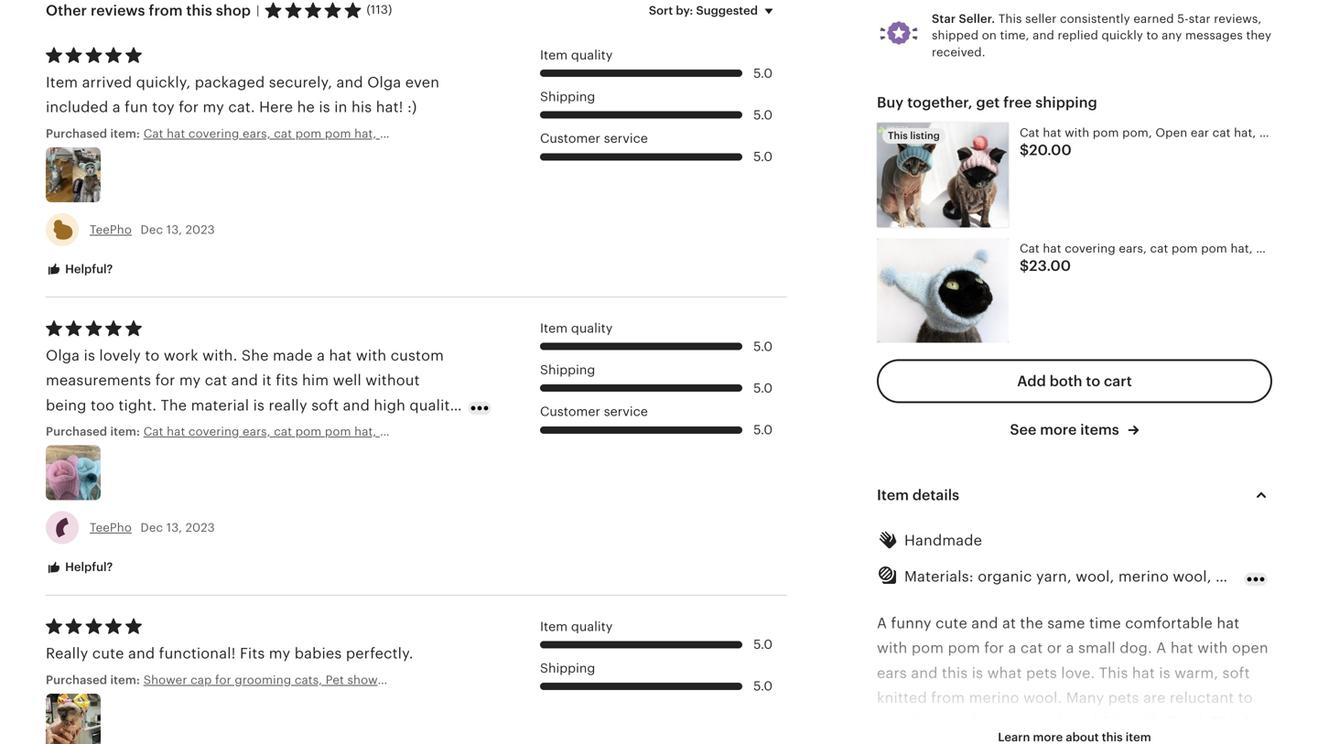 Task type: locate. For each thing, give the bounding box(es) containing it.
2 teepho from the top
[[90, 521, 132, 535]]

purchased item:
[[46, 127, 143, 140], [46, 425, 143, 438]]

customer service
[[540, 131, 648, 146], [540, 404, 648, 419]]

0 vertical spatial item:
[[110, 127, 140, 140]]

small
[[1078, 640, 1116, 656]]

0 vertical spatial teepho
[[90, 223, 132, 236]]

merino inside a funny cute and at the same time comfortable hat with pom pom  for a cat or a small dog. a hat with open ears and this is what pets love.  this hat is warm, soft knitted from merino wool. many pets are reluctant to wear hats and caps must be additionally fixed. this hat for a pet is extremely comfortable. the hat is fix
[[969, 690, 1019, 706]]

2 vertical spatial this
[[1102, 730, 1123, 744]]

6 5.0 from the top
[[753, 422, 773, 437]]

1 quality from the top
[[571, 48, 613, 62]]

wool, up comfortable
[[1173, 568, 1211, 585]]

to down material
[[208, 422, 223, 438]]

0 vertical spatial olga
[[367, 74, 401, 90]]

0 horizontal spatial a
[[877, 615, 887, 631]]

teepho link
[[90, 223, 132, 236], [90, 521, 132, 535]]

hat up well
[[329, 347, 352, 364]]

the
[[1020, 615, 1043, 631]]

soft up but
[[311, 397, 339, 413]]

2 customer service from the top
[[540, 404, 648, 419]]

23.00
[[1029, 258, 1071, 274]]

ears inside a funny cute and at the same time comfortable hat with pom pom  for a cat or a small dog. a hat with open ears and this is what pets love.  this hat is warm, soft knitted from merino wool. many pets are reluctant to wear hats and caps must be additionally fixed. this hat for a pet is extremely comfortable. the hat is fix
[[877, 665, 907, 681]]

1 vertical spatial customer service
[[540, 404, 648, 419]]

and up in
[[336, 74, 363, 90]]

item quality for even
[[540, 48, 613, 62]]

2 shipping from the top
[[540, 363, 595, 377]]

0 horizontal spatial merino
[[969, 690, 1019, 706]]

1 horizontal spatial my
[[203, 99, 224, 115]]

a down at at the bottom of page
[[1008, 640, 1016, 656]]

see more items
[[1010, 422, 1123, 438]]

1 horizontal spatial with
[[877, 640, 907, 656]]

customer
[[540, 131, 600, 146], [540, 404, 600, 419]]

my left cat.
[[203, 99, 224, 115]]

2 vertical spatial item quality
[[540, 619, 613, 634]]

1 horizontal spatial it
[[279, 422, 289, 438]]

a left pet
[[901, 739, 909, 744]]

1 2023 from the top
[[185, 223, 215, 236]]

0 vertical spatial quality
[[571, 48, 613, 62]]

open
[[1232, 640, 1268, 656]]

5.0
[[753, 66, 773, 80], [753, 107, 773, 122], [753, 149, 773, 164], [753, 339, 773, 354], [753, 381, 773, 395], [753, 422, 773, 437], [753, 637, 773, 652], [753, 679, 773, 693]]

a left fun
[[112, 99, 121, 115]]

items
[[1080, 422, 1119, 438]]

together,
[[907, 94, 973, 111]]

to left cart
[[1086, 373, 1100, 390]]

1 vertical spatial from
[[931, 690, 965, 706]]

packaged
[[195, 74, 265, 90]]

2 item quality from the top
[[540, 321, 613, 335]]

olga
[[367, 74, 401, 90], [46, 347, 80, 364]]

comfortable
[[1125, 615, 1213, 631]]

cat for my
[[205, 372, 227, 389]]

1 teepho from the top
[[90, 223, 132, 236]]

0 vertical spatial dec
[[141, 223, 163, 236]]

13,
[[166, 223, 182, 236], [166, 521, 182, 535]]

1 horizontal spatial cap
[[393, 673, 414, 687]]

2 helpful? button from the top
[[32, 551, 127, 585]]

purchased up have
[[46, 425, 107, 438]]

and right hats
[[950, 715, 976, 731]]

1 vertical spatial cute
[[92, 645, 124, 662]]

0 vertical spatial helpful?
[[62, 262, 113, 276]]

3 quality from the top
[[571, 619, 613, 634]]

this
[[186, 2, 212, 19], [942, 665, 968, 681], [1102, 730, 1123, 744]]

to down earned
[[1146, 28, 1158, 42]]

my inside olga is lovely to work with. she made a hat with custom measurements for my cat and it fits him well without being too tight. the material is really soft and high quality. he is still getting used to having it on, but now i don't have to worry about his ears getting cold when he's out on walks!
[[179, 372, 201, 389]]

reviews
[[91, 2, 145, 19]]

a right the dog. in the right of the page
[[1156, 640, 1166, 656]]

1 vertical spatial dec
[[141, 521, 163, 535]]

on inside olga is lovely to work with. she made a hat with custom measurements for my cat and it fits him well without being too tight. the material is really soft and high quality. he is still getting used to having it on, but now i don't have to worry about his ears getting cold when he's out on walks!
[[444, 447, 463, 463]]

1 vertical spatial this
[[942, 665, 968, 681]]

helpful? button for second teepho link from the top
[[32, 551, 127, 585]]

work
[[164, 347, 198, 364]]

cold
[[307, 447, 338, 463]]

0 vertical spatial 13,
[[166, 223, 182, 236]]

star seller.
[[932, 12, 995, 26]]

1 $ from the top
[[1020, 142, 1029, 158]]

1 vertical spatial view details of this review photo by teepho image
[[46, 445, 101, 500]]

but
[[319, 422, 343, 438]]

item: down fun
[[110, 127, 140, 140]]

2 customer from the top
[[540, 404, 600, 419]]

$ right сat hat covering ears, cat pom pom hat, hand knit hat, winter hat for pet, ear warmer, funny cat accessories, pet photo prop on the top of the page
[[1020, 258, 1029, 274]]

1 customer from the top
[[540, 131, 600, 146]]

is left in
[[319, 99, 330, 115]]

ears up knitted
[[877, 665, 907, 681]]

0 vertical spatial purchased item:
[[46, 127, 143, 140]]

a
[[877, 615, 887, 631], [1156, 640, 1166, 656]]

pom down materials:
[[948, 640, 980, 656]]

from inside a funny cute and at the same time comfortable hat with pom pom  for a cat or a small dog. a hat with open ears and this is what pets love.  this hat is warm, soft knitted from merino wool. many pets are reluctant to wear hats and caps must be additionally fixed. this hat for a pet is extremely comfortable. the hat is fix
[[931, 690, 965, 706]]

ears
[[217, 447, 247, 463], [877, 665, 907, 681]]

my up shower cap for grooming cats, pet shower cap link
[[269, 645, 290, 662]]

2 vertical spatial purchased
[[46, 673, 107, 687]]

must
[[1018, 715, 1054, 731]]

is left what
[[972, 665, 983, 681]]

with
[[356, 347, 387, 364], [877, 640, 907, 656], [1197, 640, 1228, 656]]

cap right shower
[[393, 673, 414, 687]]

other reviews from this shop
[[46, 2, 251, 19]]

getting down having
[[251, 447, 303, 463]]

0 horizontal spatial cute
[[92, 645, 124, 662]]

cap down functional!
[[190, 673, 212, 687]]

get
[[976, 94, 1000, 111]]

сat hat with pom pom, open ear cat hat, kitten cat clothes, winter knitted hat for pet, winter cat apparel, funny cat accessories image
[[877, 123, 1009, 227]]

1 vertical spatial his
[[192, 447, 213, 463]]

0 vertical spatial from
[[149, 2, 183, 19]]

0 horizontal spatial from
[[149, 2, 183, 19]]

1 vertical spatial more
[[1033, 730, 1063, 744]]

0 vertical spatial service
[[604, 131, 648, 146]]

purchased down really
[[46, 673, 107, 687]]

hat right "fixed."
[[1244, 715, 1267, 731]]

0 vertical spatial a
[[877, 615, 887, 631]]

0 horizontal spatial getting
[[114, 422, 166, 438]]

1 vertical spatial the
[[1127, 739, 1153, 744]]

pom
[[911, 640, 944, 656], [948, 640, 980, 656]]

merino up comfortable
[[1118, 568, 1169, 585]]

hat up open
[[1217, 615, 1240, 631]]

is up having
[[253, 397, 265, 413]]

2 purchased from the top
[[46, 425, 107, 438]]

pets up additionally
[[1108, 690, 1139, 706]]

hat
[[329, 347, 352, 364], [1217, 615, 1240, 631], [1170, 640, 1193, 656], [1132, 665, 1155, 681], [1244, 715, 1267, 731], [1157, 739, 1180, 744]]

lovely
[[99, 347, 141, 364]]

view details of this review photo by teepho image down included
[[46, 147, 101, 202]]

quickly
[[1102, 28, 1143, 42]]

for inside olga is lovely to work with. she made a hat with custom measurements for my cat and it fits him well without being too tight. the material is really soft and high quality. he is still getting used to having it on, but now i don't have to worry about his ears getting cold when he's out on walks!
[[155, 372, 175, 389]]

0 horizontal spatial olga
[[46, 347, 80, 364]]

cap
[[190, 673, 212, 687], [393, 673, 414, 687]]

0 vertical spatial on
[[982, 28, 997, 42]]

this left what
[[942, 665, 968, 681]]

securely,
[[269, 74, 332, 90]]

soft down open
[[1222, 665, 1250, 681]]

0 vertical spatial about
[[147, 447, 188, 463]]

his
[[351, 99, 372, 115], [192, 447, 213, 463]]

this left shop
[[186, 2, 212, 19]]

0 horizontal spatial it
[[262, 372, 272, 389]]

for down work
[[155, 372, 175, 389]]

0 vertical spatial teepho dec 13, 2023
[[90, 223, 215, 236]]

1 vertical spatial soft
[[1222, 665, 1250, 681]]

merino up open
[[1215, 568, 1266, 585]]

1 vertical spatial my
[[179, 372, 201, 389]]

0 horizontal spatial his
[[192, 447, 213, 463]]

to
[[1146, 28, 1158, 42], [145, 347, 160, 364], [1086, 373, 1100, 390], [208, 422, 223, 438], [83, 447, 98, 463], [1238, 690, 1253, 706]]

a up him
[[317, 347, 325, 364]]

1 vertical spatial customer
[[540, 404, 600, 419]]

0 vertical spatial shipping
[[540, 89, 595, 104]]

cat down the with.
[[205, 372, 227, 389]]

1 horizontal spatial soft
[[1222, 665, 1250, 681]]

add both to cart button
[[877, 359, 1272, 403]]

1 vertical spatial pets
[[1108, 690, 1139, 706]]

1 vertical spatial olga
[[46, 347, 80, 364]]

2 vertical spatial item:
[[110, 673, 140, 687]]

to right reluctant at bottom
[[1238, 690, 1253, 706]]

really
[[269, 397, 307, 413]]

1 horizontal spatial from
[[931, 690, 965, 706]]

2 item: from the top
[[110, 425, 140, 438]]

1 horizontal spatial about
[[1066, 730, 1099, 744]]

1 teepho dec 13, 2023 from the top
[[90, 223, 215, 236]]

from up hats
[[931, 690, 965, 706]]

more
[[1040, 422, 1077, 438], [1033, 730, 1063, 744]]

1 horizontal spatial on
[[982, 28, 997, 42]]

1 vertical spatial a
[[1156, 640, 1166, 656]]

1 horizontal spatial cat
[[1020, 640, 1043, 656]]

0 horizontal spatial my
[[179, 372, 201, 389]]

0 vertical spatial his
[[351, 99, 372, 115]]

сat hat covering ears, cat pom pom hat, hand knit hat, winter hat for pet, ear warmer, funny cat accessories, pet photo prop image
[[877, 238, 1009, 343]]

1 vertical spatial helpful? button
[[32, 551, 127, 585]]

his inside the item arrived quickly, packaged securely, and olga even included a fun toy for my cat. here he is in his hat! :)
[[351, 99, 372, 115]]

merino up caps
[[969, 690, 1019, 706]]

olga up measurements
[[46, 347, 80, 364]]

1 item quality from the top
[[540, 48, 613, 62]]

$ down free
[[1020, 142, 1029, 158]]

ears down having
[[217, 447, 247, 463]]

1 horizontal spatial his
[[351, 99, 372, 115]]

free
[[1003, 94, 1032, 111]]

0 horizontal spatial pom
[[911, 640, 944, 656]]

star
[[932, 12, 956, 26]]

quality for even
[[571, 48, 613, 62]]

0 horizontal spatial about
[[147, 447, 188, 463]]

service for second teepho link from the top
[[604, 404, 648, 419]]

0 horizontal spatial on
[[444, 447, 463, 463]]

for right toy
[[179, 99, 199, 115]]

grooming
[[235, 673, 291, 687]]

for
[[179, 99, 199, 115], [155, 372, 175, 389], [984, 640, 1004, 656], [215, 673, 231, 687], [877, 739, 897, 744]]

from
[[149, 2, 183, 19], [931, 690, 965, 706]]

his down used
[[192, 447, 213, 463]]

and up knitted
[[911, 665, 938, 681]]

20.00
[[1029, 142, 1072, 158]]

shower cap for grooming cats, pet shower cap link
[[143, 672, 414, 688]]

quality
[[571, 48, 613, 62], [571, 321, 613, 335], [571, 619, 613, 634]]

this up time,
[[998, 12, 1022, 26]]

purchased down included
[[46, 127, 107, 140]]

a
[[112, 99, 121, 115], [317, 347, 325, 364], [1008, 640, 1016, 656], [1066, 640, 1074, 656], [901, 739, 909, 744]]

1 helpful? button from the top
[[32, 253, 127, 287]]

1 item: from the top
[[110, 127, 140, 140]]

1 service from the top
[[604, 131, 648, 146]]

wool, up time
[[1076, 568, 1114, 585]]

olga inside olga is lovely to work with. she made a hat with custom measurements for my cat and it fits him well without being too tight. the material is really soft and high quality. he is still getting used to having it on, but now i don't have to worry about his ears getting cold when he's out on walks!
[[46, 347, 80, 364]]

is right he
[[69, 422, 81, 438]]

the inside olga is lovely to work with. she made a hat with custom measurements for my cat and it fits him well without being too tight. the material is really soft and high quality. he is still getting used to having it on, but now i don't have to worry about his ears getting cold when he's out on walks!
[[161, 397, 187, 413]]

2 teepho dec 13, 2023 from the top
[[90, 521, 215, 535]]

it left on,
[[279, 422, 289, 438]]

it left fits
[[262, 372, 272, 389]]

1 vertical spatial service
[[604, 404, 648, 419]]

high
[[374, 397, 405, 413]]

2 wool, from the left
[[1173, 568, 1211, 585]]

with up warm,
[[1197, 640, 1228, 656]]

1 view details of this review photo by teepho image from the top
[[46, 147, 101, 202]]

this for learn more about this item
[[1102, 730, 1123, 744]]

1 vertical spatial cat
[[1020, 640, 1043, 656]]

the up used
[[161, 397, 187, 413]]

by:
[[676, 4, 693, 17]]

3 5.0 from the top
[[753, 149, 773, 164]]

my down work
[[179, 372, 201, 389]]

1 vertical spatial about
[[1066, 730, 1099, 744]]

0 vertical spatial more
[[1040, 422, 1077, 438]]

0 horizontal spatial the
[[161, 397, 187, 413]]

see
[[1010, 422, 1036, 438]]

received.
[[932, 45, 985, 59]]

this left item
[[1102, 730, 1123, 744]]

1 vertical spatial $
[[1020, 258, 1029, 274]]

a inside olga is lovely to work with. she made a hat with custom measurements for my cat and it fits him well without being too tight. the material is really soft and high quality. he is still getting used to having it on, but now i don't have to worry about his ears getting cold when he's out on walks!
[[317, 347, 325, 364]]

learn more about this item button
[[984, 721, 1165, 744]]

suggested
[[696, 4, 758, 17]]

purchased
[[46, 127, 107, 140], [46, 425, 107, 438], [46, 673, 107, 687]]

pom down funny
[[911, 640, 944, 656]]

0 horizontal spatial wool,
[[1076, 568, 1114, 585]]

cute right funny
[[936, 615, 967, 631]]

helpful? button
[[32, 253, 127, 287], [32, 551, 127, 585]]

1 shipping from the top
[[540, 89, 595, 104]]

a left funny
[[877, 615, 887, 631]]

with inside olga is lovely to work with. she made a hat with custom measurements for my cat and it fits him well without being too tight. the material is really soft and high quality. he is still getting used to having it on, but now i don't have to worry about his ears getting cold when he's out on walks!
[[356, 347, 387, 364]]

2 2023 from the top
[[185, 521, 215, 535]]

cat
[[205, 372, 227, 389], [1020, 640, 1043, 656]]

2 service from the top
[[604, 404, 648, 419]]

view details of this review photo by teepho image
[[46, 147, 101, 202], [46, 445, 101, 500]]

item inside item details dropdown button
[[877, 487, 909, 503]]

4 5.0 from the top
[[753, 339, 773, 354]]

0 vertical spatial the
[[161, 397, 187, 413]]

love.
[[1061, 665, 1095, 681]]

3 purchased from the top
[[46, 673, 107, 687]]

0 vertical spatial my
[[203, 99, 224, 115]]

0 horizontal spatial ears
[[217, 447, 247, 463]]

item: up the worry
[[110, 425, 140, 438]]

fun
[[125, 99, 148, 115]]

item: left shower
[[110, 673, 140, 687]]

0 vertical spatial helpful? button
[[32, 253, 127, 287]]

really cute and functional! fits my babies perfectly.
[[46, 645, 413, 662]]

1 horizontal spatial the
[[1127, 739, 1153, 744]]

cat inside a funny cute and at the same time comfortable hat with pom pom  for a cat or a small dog. a hat with open ears and this is what pets love.  this hat is warm, soft knitted from merino wool. many pets are reluctant to wear hats and caps must be additionally fixed. this hat for a pet is extremely comfortable. the hat is fix
[[1020, 640, 1043, 656]]

more inside dropdown button
[[1033, 730, 1063, 744]]

1 vertical spatial helpful?
[[62, 560, 113, 574]]

1 yarn, from the left
[[1036, 568, 1072, 585]]

1 horizontal spatial yarn,
[[1270, 568, 1306, 585]]

out
[[417, 447, 440, 463]]

his inside olga is lovely to work with. she made a hat with custom measurements for my cat and it fits him well without being too tight. the material is really soft and high quality. he is still getting used to having it on, but now i don't have to worry about his ears getting cold when he's out on walks!
[[192, 447, 213, 463]]

1 horizontal spatial wool,
[[1173, 568, 1211, 585]]

(113)
[[367, 3, 392, 17]]

1 vertical spatial ears
[[877, 665, 907, 681]]

item quality
[[540, 48, 613, 62], [540, 321, 613, 335], [540, 619, 613, 634]]

for inside the item arrived quickly, packaged securely, and olga even included a fun toy for my cat. here he is in his hat! :)
[[179, 99, 199, 115]]

0 vertical spatial customer
[[540, 131, 600, 146]]

hat down "fixed."
[[1157, 739, 1180, 744]]

additionally
[[1080, 715, 1164, 731]]

and up shower
[[128, 645, 155, 662]]

purchased item: down included
[[46, 127, 143, 140]]

0 horizontal spatial with
[[356, 347, 387, 364]]

3 item: from the top
[[110, 673, 140, 687]]

pets
[[1026, 665, 1057, 681], [1108, 690, 1139, 706]]

0 vertical spatial pets
[[1026, 665, 1057, 681]]

with up the without
[[356, 347, 387, 364]]

getting
[[114, 422, 166, 438], [251, 447, 303, 463]]

0 vertical spatial item quality
[[540, 48, 613, 62]]

on down 'seller.'
[[982, 28, 997, 42]]

view details of this review photo by teepho image down he
[[46, 445, 101, 500]]

1 dec from the top
[[141, 223, 163, 236]]

1 vertical spatial teepho
[[90, 521, 132, 535]]

1 cap from the left
[[190, 673, 212, 687]]

cute inside a funny cute and at the same time comfortable hat with pom pom  for a cat or a small dog. a hat with open ears and this is what pets love.  this hat is warm, soft knitted from merino wool. many pets are reluctant to wear hats and caps must be additionally fixed. this hat for a pet is extremely comfortable. the hat is fix
[[936, 615, 967, 631]]

view details of this review photo by teepho image for second teepho link from the top
[[46, 445, 101, 500]]

$ for 23.00
[[1020, 258, 1029, 274]]

1 vertical spatial item:
[[110, 425, 140, 438]]

2 vertical spatial my
[[269, 645, 290, 662]]

2023
[[185, 223, 215, 236], [185, 521, 215, 535]]

$ 20.00
[[1020, 142, 1072, 158]]

are
[[1143, 690, 1166, 706]]

1 vertical spatial it
[[279, 422, 289, 438]]

purchased item: down too
[[46, 425, 143, 438]]

about down used
[[147, 447, 188, 463]]

2 $ from the top
[[1020, 258, 1029, 274]]

and left at at the bottom of page
[[971, 615, 998, 631]]

yarn, left h
[[1270, 568, 1306, 585]]

cat left or
[[1020, 640, 1043, 656]]

1 horizontal spatial cute
[[936, 615, 967, 631]]

well
[[333, 372, 361, 389]]

yarn, up the 'same'
[[1036, 568, 1072, 585]]

soft inside olga is lovely to work with. she made a hat with custom measurements for my cat and it fits him well without being too tight. the material is really soft and high quality. he is still getting used to having it on, but now i don't have to worry about his ears getting cold when he's out on walks!
[[311, 397, 339, 413]]

olga is lovely to work with. she made a hat with custom measurements for my cat and it fits him well without being too tight. the material is really soft and high quality. he is still getting used to having it on, but now i don't have to worry about his ears getting cold when he's out on walks!
[[46, 347, 463, 488]]

0 vertical spatial soft
[[311, 397, 339, 413]]

0 vertical spatial view details of this review photo by teepho image
[[46, 147, 101, 202]]

cat inside olga is lovely to work with. she made a hat with custom measurements for my cat and it fits him well without being too tight. the material is really soft and high quality. he is still getting used to having it on, but now i don't have to worry about his ears getting cold when he's out on walks!
[[205, 372, 227, 389]]

2 teepho link from the top
[[90, 521, 132, 535]]

1 vertical spatial teepho link
[[90, 521, 132, 535]]

8 5.0 from the top
[[753, 679, 773, 693]]

1 horizontal spatial ears
[[877, 665, 907, 681]]

0 horizontal spatial cat
[[205, 372, 227, 389]]

olga up 'hat!'
[[367, 74, 401, 90]]

3 item quality from the top
[[540, 619, 613, 634]]

1 vertical spatial on
[[444, 447, 463, 463]]

this inside dropdown button
[[1102, 730, 1123, 744]]

with down funny
[[877, 640, 907, 656]]

about down many
[[1066, 730, 1099, 744]]

2 view details of this review photo by teepho image from the top
[[46, 445, 101, 500]]

add both to cart
[[1017, 373, 1132, 390]]

earned
[[1133, 12, 1174, 26]]

1 horizontal spatial a
[[1156, 640, 1166, 656]]

0 vertical spatial this
[[186, 2, 212, 19]]

pets up wool.
[[1026, 665, 1057, 681]]

fixed.
[[1168, 715, 1207, 731]]

on right out
[[444, 447, 463, 463]]

a inside the item arrived quickly, packaged securely, and olga even included a fun toy for my cat. here he is in his hat! :)
[[112, 99, 121, 115]]

getting down tight.
[[114, 422, 166, 438]]

shipping for even
[[540, 89, 595, 104]]

3 shipping from the top
[[540, 661, 595, 675]]

the down additionally
[[1127, 739, 1153, 744]]

and down the seller
[[1033, 28, 1054, 42]]

cute right really
[[92, 645, 124, 662]]

2 vertical spatial quality
[[571, 619, 613, 634]]

1 vertical spatial quality
[[571, 321, 613, 335]]

1 vertical spatial item quality
[[540, 321, 613, 335]]

1 vertical spatial teepho dec 13, 2023
[[90, 521, 215, 535]]

1 customer service from the top
[[540, 131, 648, 146]]

to down still in the bottom of the page
[[83, 447, 98, 463]]

0 horizontal spatial soft
[[311, 397, 339, 413]]



Task type: vqa. For each thing, say whether or not it's contained in the screenshot.
UntieTheBowGifts
no



Task type: describe. For each thing, give the bounding box(es) containing it.
2 horizontal spatial my
[[269, 645, 290, 662]]

1 horizontal spatial pets
[[1108, 690, 1139, 706]]

they
[[1246, 28, 1271, 42]]

shipped
[[932, 28, 979, 42]]

the inside a funny cute and at the same time comfortable hat with pom pom  for a cat or a small dog. a hat with open ears and this is what pets love.  this hat is warm, soft knitted from merino wool. many pets are reluctant to wear hats and caps must be additionally fixed. this hat for a pet is extremely comfortable. the hat is fix
[[1127, 739, 1153, 744]]

helpful? button for 1st teepho link
[[32, 253, 127, 287]]

this left listing
[[888, 130, 908, 141]]

this inside a funny cute and at the same time comfortable hat with pom pom  for a cat or a small dog. a hat with open ears and this is what pets love.  this hat is warm, soft knitted from merino wool. many pets are reluctant to wear hats and caps must be additionally fixed. this hat for a pet is extremely comfortable. the hat is fix
[[942, 665, 968, 681]]

tight.
[[118, 397, 157, 413]]

more for learn
[[1033, 730, 1063, 744]]

don't
[[390, 422, 427, 438]]

she
[[241, 347, 269, 364]]

0 horizontal spatial pets
[[1026, 665, 1057, 681]]

dog.
[[1120, 640, 1152, 656]]

hat down the dog. in the right of the page
[[1132, 665, 1155, 681]]

too
[[91, 397, 114, 413]]

purchased item: shower cap for grooming cats, pet shower cap
[[46, 673, 414, 687]]

view details of this review photo by teepho image for 1st teepho link
[[46, 147, 101, 202]]

2 pom from the left
[[948, 640, 980, 656]]

fits
[[240, 645, 265, 662]]

him
[[302, 372, 329, 389]]

made
[[273, 347, 313, 364]]

reviews,
[[1214, 12, 1262, 26]]

a right or
[[1066, 640, 1074, 656]]

this listing
[[888, 130, 940, 141]]

|
[[256, 4, 260, 17]]

handmade
[[904, 532, 982, 549]]

is inside the item arrived quickly, packaged securely, and olga even included a fun toy for my cat. here he is in his hat! :)
[[319, 99, 330, 115]]

ears inside olga is lovely to work with. she made a hat with custom measurements for my cat and it fits him well without being too tight. the material is really soft and high quality. he is still getting used to having it on, but now i don't have to worry about his ears getting cold when he's out on walks!
[[217, 447, 247, 463]]

and inside this seller consistently earned 5-star reviews, shipped on time, and replied quickly to any messages they received.
[[1033, 28, 1054, 42]]

reluctant
[[1170, 690, 1234, 706]]

with for custom
[[356, 347, 387, 364]]

used
[[170, 422, 204, 438]]

many
[[1066, 690, 1104, 706]]

warm,
[[1174, 665, 1218, 681]]

1 helpful? from the top
[[62, 262, 113, 276]]

about inside olga is lovely to work with. she made a hat with custom measurements for my cat and it fits him well without being too tight. the material is really soft and high quality. he is still getting used to having it on, but now i don't have to worry about his ears getting cold when he's out on walks!
[[147, 447, 188, 463]]

seller.
[[959, 12, 995, 26]]

to inside a funny cute and at the same time comfortable hat with pom pom  for a cat or a small dog. a hat with open ears and this is what pets love.  this hat is warm, soft knitted from merino wool. many pets are reluctant to wear hats and caps must be additionally fixed. this hat for a pet is extremely comfortable. the hat is fix
[[1238, 690, 1253, 706]]

quality for perfectly.
[[571, 619, 613, 634]]

time,
[[1000, 28, 1029, 42]]

shower
[[143, 673, 187, 687]]

here
[[259, 99, 293, 115]]

2 helpful? from the top
[[62, 560, 113, 574]]

hat inside olga is lovely to work with. she made a hat with custom measurements for my cat and it fits him well without being too tight. the material is really soft and high quality. he is still getting used to having it on, but now i don't have to worry about his ears getting cold when he's out on walks!
[[329, 347, 352, 364]]

is down "fixed."
[[1184, 739, 1196, 744]]

shipping
[[1035, 94, 1097, 111]]

h
[[1310, 568, 1318, 585]]

hat!
[[376, 99, 403, 115]]

sort
[[649, 4, 673, 17]]

hat down comfortable
[[1170, 640, 1193, 656]]

really
[[46, 645, 88, 662]]

caps
[[980, 715, 1014, 731]]

funny
[[891, 615, 931, 631]]

buy together, get free shipping
[[877, 94, 1097, 111]]

material
[[191, 397, 249, 413]]

he
[[46, 422, 65, 438]]

2 quality from the top
[[571, 321, 613, 335]]

2 cap from the left
[[393, 673, 414, 687]]

and up the now
[[343, 397, 370, 413]]

to inside this seller consistently earned 5-star reviews, shipped on time, and replied quickly to any messages they received.
[[1146, 28, 1158, 42]]

with.
[[202, 347, 237, 364]]

2 purchased item: from the top
[[46, 425, 143, 438]]

$ for 20.00
[[1020, 142, 1029, 158]]

add
[[1017, 373, 1046, 390]]

cat.
[[228, 99, 255, 115]]

customer service for second teepho link from the top
[[540, 404, 648, 419]]

view details of this review photo by dahlia image
[[46, 694, 101, 744]]

consistently
[[1060, 12, 1130, 26]]

for up what
[[984, 640, 1004, 656]]

buy
[[877, 94, 904, 111]]

details
[[912, 487, 959, 503]]

organic
[[978, 568, 1032, 585]]

5-
[[1177, 12, 1189, 26]]

shower
[[347, 673, 389, 687]]

sort by: suggested button
[[635, 0, 794, 30]]

2 dec from the top
[[141, 521, 163, 535]]

item inside the item arrived quickly, packaged securely, and olga even included a fun toy for my cat. here he is in his hat! :)
[[46, 74, 78, 90]]

to inside button
[[1086, 373, 1100, 390]]

1 horizontal spatial merino
[[1118, 568, 1169, 585]]

7 5.0 from the top
[[753, 637, 773, 652]]

or
[[1047, 640, 1062, 656]]

soft inside a funny cute and at the same time comfortable hat with pom pom  for a cat or a small dog. a hat with open ears and this is what pets love.  this hat is warm, soft knitted from merino wool. many pets are reluctant to wear hats and caps must be additionally fixed. this hat for a pet is extremely comfortable. the hat is fix
[[1222, 665, 1250, 681]]

this inside this seller consistently earned 5-star reviews, shipped on time, and replied quickly to any messages they received.
[[998, 12, 1022, 26]]

2 5.0 from the top
[[753, 107, 773, 122]]

measurements
[[46, 372, 151, 389]]

still
[[85, 422, 110, 438]]

wool.
[[1023, 690, 1062, 706]]

and inside the item arrived quickly, packaged securely, and olga even included a fun toy for my cat. here he is in his hat! :)
[[336, 74, 363, 90]]

what
[[987, 665, 1022, 681]]

quality.
[[410, 397, 461, 413]]

for down wear
[[877, 739, 897, 744]]

other
[[46, 2, 87, 19]]

1 purchased from the top
[[46, 127, 107, 140]]

1 5.0 from the top
[[753, 66, 773, 80]]

item quality for perfectly.
[[540, 619, 613, 634]]

item details
[[877, 487, 959, 503]]

comfortable.
[[1031, 739, 1123, 744]]

materials: organic yarn, wool, merino wool, merino yarn, h
[[904, 568, 1318, 585]]

even
[[405, 74, 439, 90]]

see more items link
[[1010, 420, 1139, 440]]

is right pet
[[941, 739, 952, 744]]

when
[[342, 447, 381, 463]]

same
[[1047, 615, 1085, 631]]

1 pom from the left
[[911, 640, 944, 656]]

both
[[1050, 373, 1082, 390]]

knitted
[[877, 690, 927, 706]]

quickly,
[[136, 74, 191, 90]]

functional!
[[159, 645, 236, 662]]

teepho for second teepho link from the top
[[90, 521, 132, 535]]

shop
[[216, 2, 251, 19]]

with for pom
[[877, 640, 907, 656]]

2 horizontal spatial with
[[1197, 640, 1228, 656]]

5 5.0 from the top
[[753, 381, 773, 395]]

he's
[[385, 447, 413, 463]]

on,
[[293, 422, 315, 438]]

learn
[[998, 730, 1030, 744]]

0 vertical spatial getting
[[114, 422, 166, 438]]

have
[[46, 447, 79, 463]]

cat for a
[[1020, 640, 1043, 656]]

babies
[[294, 645, 342, 662]]

for down really cute and functional! fits my babies perfectly.
[[215, 673, 231, 687]]

toy
[[152, 99, 175, 115]]

my inside the item arrived quickly, packaged securely, and olga even included a fun toy for my cat. here he is in his hat! :)
[[203, 99, 224, 115]]

2 13, from the top
[[166, 521, 182, 535]]

at
[[1002, 615, 1016, 631]]

2 yarn, from the left
[[1270, 568, 1306, 585]]

to left work
[[145, 347, 160, 364]]

1 purchased item: from the top
[[46, 127, 143, 140]]

now
[[347, 422, 377, 438]]

fits
[[276, 372, 298, 389]]

this down reluctant at bottom
[[1211, 715, 1240, 731]]

olga inside the item arrived quickly, packaged securely, and olga even included a fun toy for my cat. here he is in his hat! :)
[[367, 74, 401, 90]]

is up measurements
[[84, 347, 95, 364]]

customer service for 1st teepho link
[[540, 131, 648, 146]]

teepho for 1st teepho link
[[90, 223, 132, 236]]

on inside this seller consistently earned 5-star reviews, shipped on time, and replied quickly to any messages they received.
[[982, 28, 997, 42]]

cart
[[1104, 373, 1132, 390]]

and down the she on the left top of page
[[231, 372, 258, 389]]

time
[[1089, 615, 1121, 631]]

1 teepho link from the top
[[90, 223, 132, 236]]

more for see
[[1040, 422, 1077, 438]]

service for 1st teepho link
[[604, 131, 648, 146]]

1 horizontal spatial getting
[[251, 447, 303, 463]]

shipping for perfectly.
[[540, 661, 595, 675]]

star
[[1189, 12, 1211, 26]]

about inside learn more about this item dropdown button
[[1066, 730, 1099, 744]]

1 13, from the top
[[166, 223, 182, 236]]

this for other reviews from this shop
[[186, 2, 212, 19]]

having
[[227, 422, 275, 438]]

is up are
[[1159, 665, 1170, 681]]

messages
[[1185, 28, 1243, 42]]

item arrived quickly, packaged securely, and olga even included a fun toy for my cat. here he is in his hat! :)
[[46, 74, 439, 115]]

1 wool, from the left
[[1076, 568, 1114, 585]]

any
[[1162, 28, 1182, 42]]

this down "small"
[[1099, 665, 1128, 681]]

replied
[[1058, 28, 1098, 42]]

2 horizontal spatial merino
[[1215, 568, 1266, 585]]



